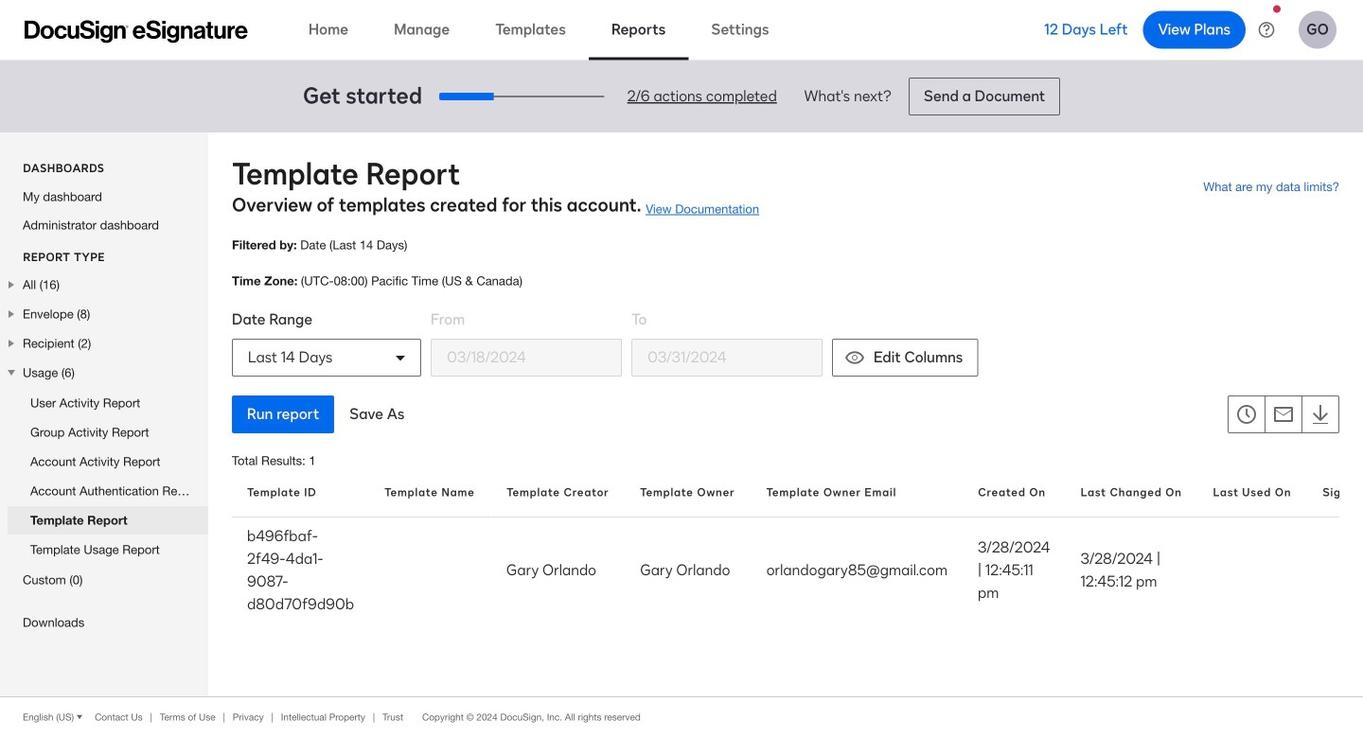 Task type: vqa. For each thing, say whether or not it's contained in the screenshot.
MM/DD/YYYY Text Box
yes



Task type: locate. For each thing, give the bounding box(es) containing it.
primary report detail actions group
[[232, 396, 420, 434]]

MM/DD/YYYY text field
[[633, 340, 822, 376]]

MM/DD/YYYY text field
[[432, 340, 621, 376]]

secondary report detail actions group
[[1229, 396, 1340, 434]]



Task type: describe. For each thing, give the bounding box(es) containing it.
more info region
[[0, 697, 1364, 738]]

docusign esignature image
[[25, 20, 248, 43]]



